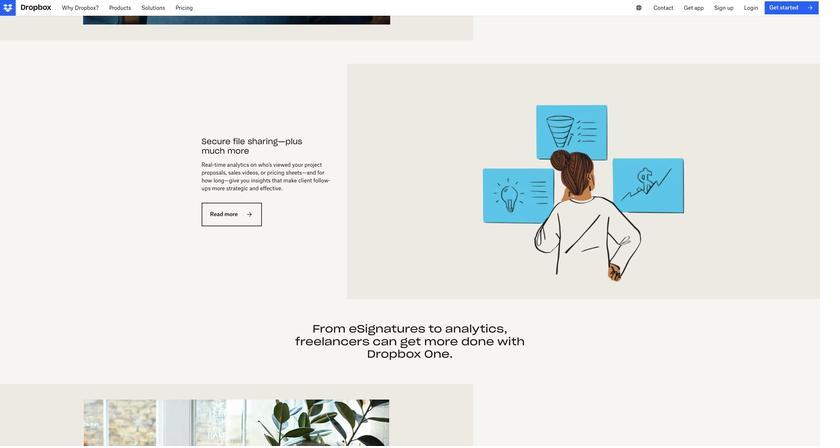 Task type: locate. For each thing, give the bounding box(es) containing it.
more right get
[[424, 335, 458, 349]]

much
[[202, 146, 225, 156]]

secure
[[202, 137, 231, 147]]

app
[[695, 5, 704, 11]]

get inside dropdown button
[[684, 5, 693, 11]]

project
[[305, 162, 322, 168]]

file
[[233, 137, 245, 147]]

contact button
[[649, 0, 679, 16]]

get
[[770, 4, 779, 11], [684, 5, 693, 11]]

done
[[462, 335, 495, 349]]

freelancers
[[295, 335, 370, 349]]

strategic
[[226, 186, 248, 192]]

your
[[292, 162, 303, 168]]

analytics
[[227, 162, 249, 168]]

who's
[[258, 162, 272, 168]]

more up analytics
[[228, 146, 249, 156]]

0 horizontal spatial get
[[684, 5, 693, 11]]

pricing
[[267, 170, 285, 176]]

insights
[[251, 178, 271, 184]]

that
[[272, 178, 282, 184]]

products
[[109, 5, 131, 11]]

long—give
[[214, 178, 239, 184]]

why dropbox? button
[[57, 0, 104, 16]]

why
[[62, 5, 73, 11]]

for
[[318, 170, 325, 176]]

get left app
[[684, 5, 693, 11]]

solutions
[[142, 5, 165, 11]]

videos,
[[242, 170, 259, 176]]

get started link
[[765, 1, 819, 14]]

more
[[228, 146, 249, 156], [212, 186, 225, 192], [225, 211, 238, 218], [424, 335, 458, 349]]

more inside secure file sharing—plus much more
[[228, 146, 249, 156]]

from
[[313, 323, 346, 336]]

pricing
[[176, 5, 193, 11]]

get left started
[[770, 4, 779, 11]]

more inside from esignatures to analytics, freelancers can get more done with dropbox one.
[[424, 335, 458, 349]]

from esignatures to analytics, freelancers can get more done with dropbox one.
[[295, 323, 525, 361]]

esignatures
[[349, 323, 426, 336]]

sales
[[228, 170, 241, 176]]

effective.
[[260, 186, 283, 192]]

products button
[[104, 0, 136, 16]]

can
[[373, 335, 397, 349]]

with
[[498, 335, 525, 349]]

to
[[429, 323, 442, 336]]

how
[[202, 178, 212, 184]]

1 horizontal spatial get
[[770, 4, 779, 11]]

solutions button
[[136, 0, 170, 16]]

one.
[[424, 348, 453, 361]]

get app
[[684, 5, 704, 11]]

more down long—give
[[212, 186, 225, 192]]

make
[[284, 178, 297, 184]]

started
[[780, 4, 799, 11]]



Task type: vqa. For each thing, say whether or not it's contained in the screenshot.
Why
yes



Task type: describe. For each thing, give the bounding box(es) containing it.
read
[[210, 211, 223, 218]]

client
[[299, 178, 312, 184]]

secure file sharing—plus much more
[[202, 137, 303, 156]]

time
[[215, 162, 226, 168]]

more inside real-time analytics on who's viewed your project proposals, sales videos, or pricing sheets—and for how long—give you insights that make client follow- ups more strategic and effective.
[[212, 186, 225, 192]]

person showing computer screen to a group of people image
[[16, 400, 458, 447]]

proposals,
[[202, 170, 227, 176]]

dropbox
[[367, 348, 421, 361]]

ups
[[202, 186, 211, 192]]

and
[[250, 186, 259, 192]]

viewed
[[274, 162, 291, 168]]

login
[[745, 5, 759, 11]]

why dropbox?
[[62, 5, 99, 11]]

two people in a restaurant looking at a computer image
[[16, 0, 458, 25]]

up
[[728, 5, 734, 11]]

sign up
[[715, 5, 734, 11]]

pricing link
[[170, 0, 198, 16]]

sign
[[715, 5, 726, 11]]

more right read
[[225, 211, 238, 218]]

read more
[[210, 211, 238, 218]]

login link
[[739, 0, 764, 16]]

get
[[400, 335, 421, 349]]

get started
[[770, 4, 799, 11]]

follow-
[[314, 178, 331, 184]]

on
[[251, 162, 257, 168]]

sign up link
[[709, 0, 739, 16]]

person looking at three pictograms image
[[363, 80, 805, 284]]

sheets—and
[[286, 170, 316, 176]]

get for get started
[[770, 4, 779, 11]]

real-time analytics on who's viewed your project proposals, sales videos, or pricing sheets—and for how long—give you insights that make client follow- ups more strategic and effective.
[[202, 162, 331, 192]]

you
[[241, 178, 250, 184]]

dropbox?
[[75, 5, 99, 11]]

get app button
[[679, 0, 709, 16]]

get for get app
[[684, 5, 693, 11]]

or
[[261, 170, 266, 176]]

read more link
[[202, 203, 262, 227]]

real-
[[202, 162, 215, 168]]

contact
[[654, 5, 674, 11]]

sharing—plus
[[248, 137, 303, 147]]

analytics,
[[445, 323, 508, 336]]



